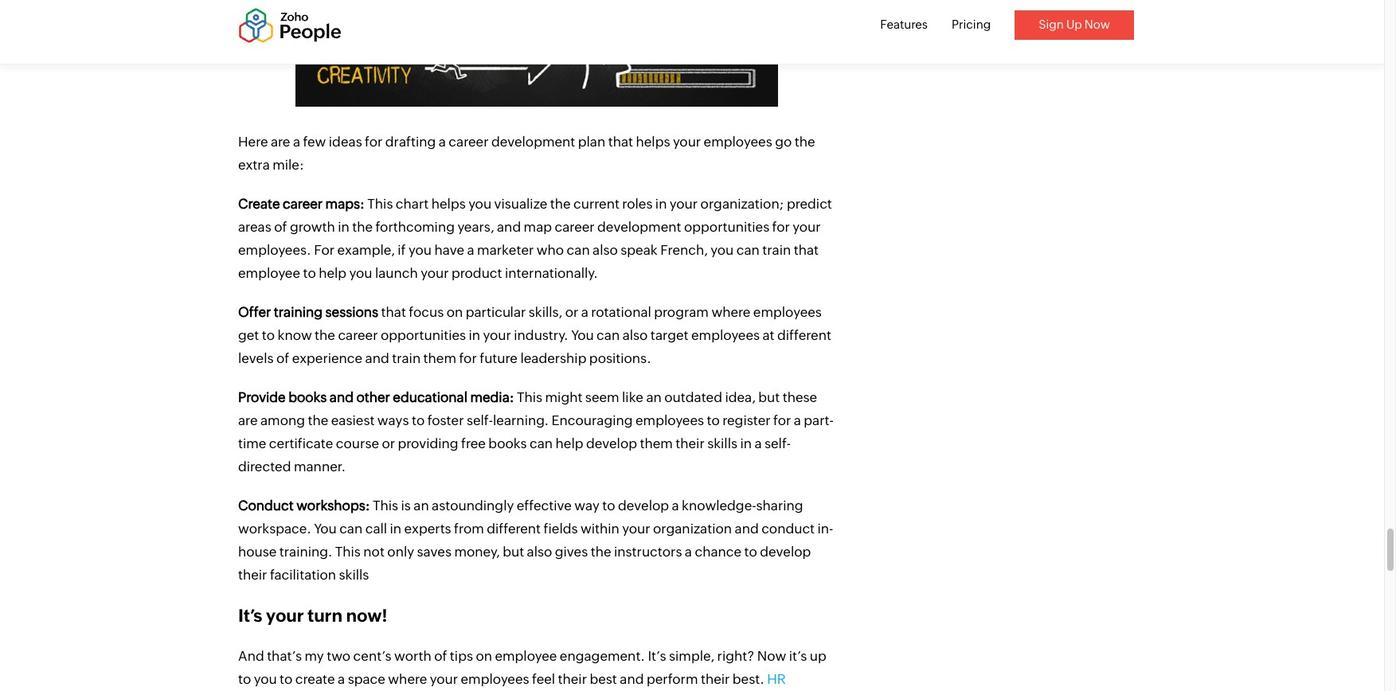 Task type: locate. For each thing, give the bounding box(es) containing it.
for inside here are a few ideas for drafting a career development plan that helps your employees go the extra mile:
[[365, 134, 383, 150]]

0 horizontal spatial are
[[238, 413, 258, 428]]

1 horizontal spatial books
[[489, 436, 527, 452]]

also inside this chart helps you visualize the current roles in your organization; predict areas of growth in the forthcoming years, and map career development opportunities for your employees. for example, if you have a marketer who can also speak french, you can train that employee to help you launch your product internationally.
[[593, 242, 618, 258]]

0 horizontal spatial opportunities
[[381, 327, 466, 343]]

0 horizontal spatial where
[[388, 672, 427, 687]]

in down register
[[741, 436, 752, 452]]

0 horizontal spatial or
[[382, 436, 395, 452]]

help inside this chart helps you visualize the current roles in your organization; predict areas of growth in the forthcoming years, and map career development opportunities for your employees. for example, if you have a marketer who can also speak french, you can train that employee to help you launch your product internationally.
[[319, 265, 347, 281]]

can down learning.
[[530, 436, 553, 452]]

providing
[[398, 436, 459, 452]]

sharing
[[757, 498, 804, 514]]

develop inside this might seem like an outdated idea, but these are among the easiest ways to foster self-learning. encouraging employees to register for a part- time certificate course or providing free books can help develop them their skills in a self- directed manner.
[[586, 436, 637, 452]]

0 horizontal spatial skills
[[339, 567, 369, 583]]

2 vertical spatial of
[[434, 648, 447, 664]]

1 vertical spatial help
[[556, 436, 584, 452]]

0 vertical spatial or
[[565, 304, 579, 320]]

target
[[651, 327, 689, 343]]

but right money,
[[503, 544, 524, 560]]

1 vertical spatial them
[[640, 436, 673, 452]]

that
[[608, 134, 633, 150], [794, 242, 819, 258], [381, 304, 406, 320]]

the up experience
[[315, 327, 335, 343]]

an right is
[[414, 498, 429, 514]]

can inside this might seem like an outdated idea, but these are among the easiest ways to foster self-learning. encouraging employees to register for a part- time certificate course or providing free books can help develop them their skills in a self- directed manner.
[[530, 436, 553, 452]]

help down the encouraging
[[556, 436, 584, 452]]

0 vertical spatial helps
[[636, 134, 670, 150]]

leadership
[[521, 350, 587, 366]]

0 horizontal spatial but
[[503, 544, 524, 560]]

1 horizontal spatial employee
[[495, 648, 557, 664]]

employees left go
[[704, 134, 773, 150]]

1 horizontal spatial now
[[1085, 18, 1111, 31]]

that left 'focus'
[[381, 304, 406, 320]]

0 vertical spatial skills
[[708, 436, 738, 452]]

in inside the that focus on particular skills, or a rotational program where employees get to know the career opportunities in your industry. you can also target employees at different levels of experience and train them for future leadership positions.
[[469, 327, 481, 343]]

or right skills,
[[565, 304, 579, 320]]

a down two
[[338, 672, 345, 687]]

are inside this might seem like an outdated idea, but these are among the easiest ways to foster self-learning. encouraging employees to register for a part- time certificate course or providing free books can help develop them their skills in a self- directed manner.
[[238, 413, 258, 428]]

train inside this chart helps you visualize the current roles in your organization; predict areas of growth in the forthcoming years, and map career development opportunities for your employees. for example, if you have a marketer who can also speak french, you can train that employee to help you launch your product internationally.
[[763, 242, 791, 258]]

1 vertical spatial it's
[[648, 648, 667, 664]]

for down predict
[[773, 219, 790, 235]]

0 vertical spatial them
[[424, 350, 457, 366]]

career right the drafting at the top left of page
[[449, 134, 489, 150]]

to right get
[[262, 327, 275, 343]]

0 vertical spatial books
[[289, 389, 327, 405]]

helps up years,
[[432, 196, 466, 212]]

perform
[[647, 672, 698, 687]]

1 vertical spatial where
[[388, 672, 427, 687]]

speak
[[621, 242, 658, 258]]

1 horizontal spatial different
[[778, 327, 832, 343]]

now
[[1085, 18, 1111, 31], [758, 648, 787, 664]]

of down know
[[276, 350, 289, 366]]

or inside this might seem like an outdated idea, but these are among the easiest ways to foster self-learning. encouraging employees to register for a part- time certificate course or providing free books can help develop them their skills in a self- directed manner.
[[382, 436, 395, 452]]

also down rotational
[[623, 327, 648, 343]]

a inside the that focus on particular skills, or a rotational program where employees get to know the career opportunities in your industry. you can also target employees at different levels of experience and train them for future leadership positions.
[[581, 304, 589, 320]]

the inside this might seem like an outdated idea, but these are among the easiest ways to foster self-learning. encouraging employees to register for a part- time certificate course or providing free books can help develop them their skills in a self- directed manner.
[[308, 413, 328, 428]]

go
[[775, 134, 792, 150]]

for left future
[[459, 350, 477, 366]]

roles
[[623, 196, 653, 212]]

the inside here are a few ideas for drafting a career development plan that helps your employees go the extra mile:
[[795, 134, 816, 150]]

for right ideas
[[365, 134, 383, 150]]

develop up instructors
[[618, 498, 669, 514]]

books
[[289, 389, 327, 405], [489, 436, 527, 452]]

1 vertical spatial employee
[[495, 648, 557, 664]]

2 vertical spatial also
[[527, 544, 552, 560]]

books up among
[[289, 389, 327, 405]]

1 horizontal spatial helps
[[636, 134, 670, 150]]

0 vertical spatial development
[[492, 134, 576, 150]]

0 vertical spatial self-
[[467, 413, 493, 428]]

can inside the that focus on particular skills, or a rotational program where employees get to know the career opportunities in your industry. you can also target employees at different levels of experience and train them for future leadership positions.
[[597, 327, 620, 343]]

skills down not
[[339, 567, 369, 583]]

0 vertical spatial different
[[778, 327, 832, 343]]

1 horizontal spatial help
[[556, 436, 584, 452]]

opportunities
[[684, 219, 770, 235], [381, 327, 466, 343]]

and inside the that focus on particular skills, or a rotational program where employees get to know the career opportunities in your industry. you can also target employees at different levels of experience and train them for future leadership positions.
[[365, 350, 389, 366]]

the down within
[[591, 544, 612, 560]]

employees inside and that's my two cent's worth of tips on employee engagement. it's simple, right? now it's up to you to create a space where your employees feel their best and perform their best.
[[461, 672, 530, 687]]

development left plan
[[492, 134, 576, 150]]

in down particular
[[469, 327, 481, 343]]

help down for
[[319, 265, 347, 281]]

1 vertical spatial self-
[[765, 436, 791, 452]]

training
[[274, 304, 323, 320]]

helps right plan
[[636, 134, 670, 150]]

0 vertical spatial help
[[319, 265, 347, 281]]

1 vertical spatial train
[[392, 350, 421, 366]]

to down for
[[303, 265, 316, 281]]

a right the drafting at the top left of page
[[439, 134, 446, 150]]

to right way
[[603, 498, 616, 514]]

1 vertical spatial or
[[382, 436, 395, 452]]

tips
[[450, 648, 473, 664]]

where inside the that focus on particular skills, or a rotational program where employees get to know the career opportunities in your industry. you can also target employees at different levels of experience and train them for future leadership positions.
[[712, 304, 751, 320]]

0 vertical spatial also
[[593, 242, 618, 258]]

it's up and
[[238, 606, 262, 626]]

the up certificate
[[308, 413, 328, 428]]

different down effective
[[487, 521, 541, 537]]

can down organization;
[[737, 242, 760, 258]]

free
[[461, 436, 486, 452]]

skills down register
[[708, 436, 738, 452]]

their down right?
[[701, 672, 730, 687]]

for inside the that focus on particular skills, or a rotational program where employees get to know the career opportunities in your industry. you can also target employees at different levels of experience and train them for future leadership positions.
[[459, 350, 477, 366]]

0 horizontal spatial an
[[414, 498, 429, 514]]

example,
[[337, 242, 395, 258]]

know
[[278, 327, 312, 343]]

conduct
[[238, 498, 294, 514]]

0 vertical spatial but
[[759, 389, 780, 405]]

rotational
[[591, 304, 652, 320]]

0 vertical spatial that
[[608, 134, 633, 150]]

levels
[[238, 350, 274, 366]]

maps:
[[326, 196, 365, 212]]

but
[[759, 389, 780, 405], [503, 544, 524, 560]]

2 horizontal spatial that
[[794, 242, 819, 258]]

that inside the that focus on particular skills, or a rotational program where employees get to know the career opportunities in your industry. you can also target employees at different levels of experience and train them for future leadership positions.
[[381, 304, 406, 320]]

workshops:
[[297, 498, 370, 514]]

1 vertical spatial development
[[598, 219, 682, 235]]

0 vertical spatial are
[[271, 134, 290, 150]]

but right idea, at right
[[759, 389, 780, 405]]

are up time
[[238, 413, 258, 428]]

marketer
[[477, 242, 534, 258]]

house
[[238, 544, 277, 560]]

them inside the that focus on particular skills, or a rotational program where employees get to know the career opportunities in your industry. you can also target employees at different levels of experience and train them for future leadership positions.
[[424, 350, 457, 366]]

opportunities down 'focus'
[[381, 327, 466, 343]]

like
[[622, 389, 644, 405]]

where right program
[[712, 304, 751, 320]]

employee down employees.
[[238, 265, 300, 281]]

this inside this chart helps you visualize the current roles in your organization; predict areas of growth in the forthcoming years, and map career development opportunities for your employees. for example, if you have a marketer who can also speak french, you can train that employee to help you launch your product internationally.
[[368, 196, 393, 212]]

self- up free
[[467, 413, 493, 428]]

it's
[[789, 648, 807, 664]]

opportunities down organization;
[[684, 219, 770, 235]]

it's up perform at bottom
[[648, 648, 667, 664]]

this for conduct workshops:
[[373, 498, 398, 514]]

can
[[567, 242, 590, 258], [737, 242, 760, 258], [597, 327, 620, 343], [530, 436, 553, 452], [340, 521, 363, 537]]

best.
[[733, 672, 765, 687]]

1 horizontal spatial skills
[[708, 436, 738, 452]]

employees down outdated on the bottom
[[636, 413, 704, 428]]

different right the at
[[778, 327, 832, 343]]

1 horizontal spatial on
[[476, 648, 492, 664]]

0 vertical spatial where
[[712, 304, 751, 320]]

them
[[424, 350, 457, 366], [640, 436, 673, 452]]

0 vertical spatial an
[[646, 389, 662, 405]]

1 horizontal spatial but
[[759, 389, 780, 405]]

2 vertical spatial that
[[381, 304, 406, 320]]

that right plan
[[608, 134, 633, 150]]

create career maps:
[[238, 196, 365, 212]]

drafting
[[385, 134, 436, 150]]

now left the it's
[[758, 648, 787, 664]]

this for provide books and other educational media:
[[517, 389, 543, 405]]

time
[[238, 436, 266, 452]]

and up provide books and other educational media:
[[365, 350, 389, 366]]

1 horizontal spatial opportunities
[[684, 219, 770, 235]]

on
[[447, 304, 463, 320], [476, 648, 492, 664]]

0 vertical spatial employee
[[238, 265, 300, 281]]

areas
[[238, 219, 271, 235]]

particular
[[466, 304, 526, 320]]

only
[[387, 544, 414, 560]]

are
[[271, 134, 290, 150], [238, 413, 258, 428]]

of up employees.
[[274, 219, 287, 235]]

encouraging
[[552, 413, 633, 428]]

0 vertical spatial on
[[447, 304, 463, 320]]

up
[[810, 648, 827, 664]]

1 vertical spatial are
[[238, 413, 258, 428]]

career
[[449, 134, 489, 150], [283, 196, 323, 212], [555, 219, 595, 235], [338, 327, 378, 343]]

where
[[712, 304, 751, 320], [388, 672, 427, 687]]

0 vertical spatial you
[[571, 327, 594, 343]]

0 horizontal spatial development
[[492, 134, 576, 150]]

their inside this is an astoundingly effective way to develop a knowledge-sharing workspace. you can call in experts from different fields within your organization and conduct in- house training. this not only saves money, but also gives the instructors a chance to develop their facilitation skills
[[238, 567, 267, 583]]

and
[[238, 648, 264, 664]]

and up marketer
[[497, 219, 521, 235]]

it's
[[238, 606, 262, 626], [648, 648, 667, 664]]

also left speak
[[593, 242, 618, 258]]

them up educational
[[424, 350, 457, 366]]

1 horizontal spatial where
[[712, 304, 751, 320]]

1 vertical spatial books
[[489, 436, 527, 452]]

0 horizontal spatial also
[[527, 544, 552, 560]]

0 horizontal spatial you
[[314, 521, 337, 537]]

can left call
[[340, 521, 363, 537]]

helps
[[636, 134, 670, 150], [432, 196, 466, 212]]

1 vertical spatial skills
[[339, 567, 369, 583]]

1 vertical spatial that
[[794, 242, 819, 258]]

provide
[[238, 389, 286, 405]]

on right the tips
[[476, 648, 492, 664]]

sign up now link
[[1015, 10, 1135, 39]]

saves
[[417, 544, 452, 560]]

worth
[[394, 648, 432, 664]]

0 horizontal spatial different
[[487, 521, 541, 537]]

1 vertical spatial also
[[623, 327, 648, 343]]

offer
[[238, 304, 271, 320]]

0 horizontal spatial help
[[319, 265, 347, 281]]

1 vertical spatial of
[[276, 350, 289, 366]]

register
[[723, 413, 771, 428]]

few
[[303, 134, 326, 150]]

0 vertical spatial it's
[[238, 606, 262, 626]]

in inside this is an astoundingly effective way to develop a knowledge-sharing workspace. you can call in experts from different fields within your organization and conduct in- house training. this not only saves money, but also gives the instructors a chance to develop their facilitation skills
[[390, 521, 402, 537]]

a down register
[[755, 436, 762, 452]]

0 vertical spatial of
[[274, 219, 287, 235]]

visualize
[[494, 196, 548, 212]]

a left part-
[[794, 413, 801, 428]]

you inside and that's my two cent's worth of tips on employee engagement. it's simple, right? now it's up to you to create a space where your employees feel their best and perform their best.
[[254, 672, 277, 687]]

their inside this might seem like an outdated idea, but these are among the easiest ways to foster self-learning. encouraging employees to register for a part- time certificate course or providing free books can help develop them their skills in a self- directed manner.
[[676, 436, 705, 452]]

0 horizontal spatial on
[[447, 304, 463, 320]]

this inside this might seem like an outdated idea, but these are among the easiest ways to foster self-learning. encouraging employees to register for a part- time certificate course or providing free books can help develop them their skills in a self- directed manner.
[[517, 389, 543, 405]]

you
[[469, 196, 492, 212], [409, 242, 432, 258], [711, 242, 734, 258], [349, 265, 372, 281], [254, 672, 277, 687]]

also down fields
[[527, 544, 552, 560]]

train up educational
[[392, 350, 421, 366]]

industry.
[[514, 327, 569, 343]]

employee inside and that's my two cent's worth of tips on employee engagement. it's simple, right? now it's up to you to create a space where your employees feel their best and perform their best.
[[495, 648, 557, 664]]

this left is
[[373, 498, 398, 514]]

internationally.
[[505, 265, 598, 281]]

1 vertical spatial now
[[758, 648, 787, 664]]

1 horizontal spatial are
[[271, 134, 290, 150]]

their
[[676, 436, 705, 452], [238, 567, 267, 583], [558, 672, 587, 687], [701, 672, 730, 687]]

1 vertical spatial opportunities
[[381, 327, 466, 343]]

this up learning.
[[517, 389, 543, 405]]

for down these
[[774, 413, 791, 428]]

gives
[[555, 544, 588, 560]]

to
[[303, 265, 316, 281], [262, 327, 275, 343], [412, 413, 425, 428], [707, 413, 720, 428], [603, 498, 616, 514], [745, 544, 758, 560], [238, 672, 251, 687], [280, 672, 293, 687]]

self-
[[467, 413, 493, 428], [765, 436, 791, 452]]

create
[[295, 672, 335, 687]]

1 horizontal spatial train
[[763, 242, 791, 258]]

in
[[656, 196, 667, 212], [338, 219, 350, 235], [469, 327, 481, 343], [741, 436, 752, 452], [390, 521, 402, 537]]

and inside and that's my two cent's worth of tips on employee engagement. it's simple, right? now it's up to you to create a space where your employees feel their best and perform their best.
[[620, 672, 644, 687]]

for
[[365, 134, 383, 150], [773, 219, 790, 235], [459, 350, 477, 366], [774, 413, 791, 428]]

0 horizontal spatial them
[[424, 350, 457, 366]]

1 horizontal spatial you
[[571, 327, 594, 343]]

1 horizontal spatial development
[[598, 219, 682, 235]]

1 vertical spatial an
[[414, 498, 429, 514]]

1 vertical spatial on
[[476, 648, 492, 664]]

self- down register
[[765, 436, 791, 452]]

0 vertical spatial develop
[[586, 436, 637, 452]]

you up leadership
[[571, 327, 594, 343]]

an right like
[[646, 389, 662, 405]]

the right go
[[795, 134, 816, 150]]

them inside this might seem like an outdated idea, but these are among the easiest ways to foster self-learning. encouraging employees to register for a part- time certificate course or providing free books can help develop them their skills in a self- directed manner.
[[640, 436, 673, 452]]

get
[[238, 327, 259, 343]]

you right the french, on the top of page
[[711, 242, 734, 258]]

2 horizontal spatial also
[[623, 327, 648, 343]]

of inside the that focus on particular skills, or a rotational program where employees get to know the career opportunities in your industry. you can also target employees at different levels of experience and train them for future leadership positions.
[[276, 350, 289, 366]]

1 horizontal spatial also
[[593, 242, 618, 258]]

turn
[[308, 606, 343, 626]]

1 horizontal spatial that
[[608, 134, 633, 150]]

train down predict
[[763, 242, 791, 258]]

0 horizontal spatial employee
[[238, 265, 300, 281]]

extra
[[238, 157, 270, 173]]

1 horizontal spatial or
[[565, 304, 579, 320]]

of left the tips
[[434, 648, 447, 664]]

also inside this is an astoundingly effective way to develop a knowledge-sharing workspace. you can call in experts from different fields within your organization and conduct in- house training. this not only saves money, but also gives the instructors a chance to develop their facilitation skills
[[527, 544, 552, 560]]

employee up hr link
[[495, 648, 557, 664]]

1 horizontal spatial an
[[646, 389, 662, 405]]

a right have
[[467, 242, 475, 258]]

1 horizontal spatial it's
[[648, 648, 667, 664]]

development inside here are a few ideas for drafting a career development plan that helps your employees go the extra mile:
[[492, 134, 576, 150]]

that down predict
[[794, 242, 819, 258]]

growth
[[290, 219, 335, 235]]

an inside this might seem like an outdated idea, but these are among the easiest ways to foster self-learning. encouraging employees to register for a part- time certificate course or providing free books can help develop them their skills in a self- directed manner.
[[646, 389, 662, 405]]

their down outdated on the bottom
[[676, 436, 705, 452]]

1 horizontal spatial them
[[640, 436, 673, 452]]

1 vertical spatial helps
[[432, 196, 466, 212]]

and right best
[[620, 672, 644, 687]]

career down current
[[555, 219, 595, 235]]

you down and
[[254, 672, 277, 687]]

a
[[293, 134, 300, 150], [439, 134, 446, 150], [467, 242, 475, 258], [581, 304, 589, 320], [794, 413, 801, 428], [755, 436, 762, 452], [672, 498, 679, 514], [685, 544, 692, 560], [338, 672, 345, 687]]

0 horizontal spatial now
[[758, 648, 787, 664]]

organization
[[653, 521, 732, 537]]

certificate
[[269, 436, 333, 452]]

you inside the that focus on particular skills, or a rotational program where employees get to know the career opportunities in your industry. you can also target employees at different levels of experience and train them for future leadership positions.
[[571, 327, 594, 343]]

are up 'mile:'
[[271, 134, 290, 150]]

on right 'focus'
[[447, 304, 463, 320]]

in down maps:
[[338, 219, 350, 235]]

0 horizontal spatial helps
[[432, 196, 466, 212]]

1 vertical spatial different
[[487, 521, 541, 537]]

0 horizontal spatial train
[[392, 350, 421, 366]]

1 vertical spatial but
[[503, 544, 524, 560]]

development up speak
[[598, 219, 682, 235]]

develop down the encouraging
[[586, 436, 637, 452]]

0 vertical spatial train
[[763, 242, 791, 258]]

can up positions.
[[597, 327, 620, 343]]

employees
[[704, 134, 773, 150], [754, 304, 822, 320], [692, 327, 760, 343], [636, 413, 704, 428], [461, 672, 530, 687]]

on inside and that's my two cent's worth of tips on employee engagement. it's simple, right? now it's up to you to create a space where your employees feel their best and perform their best.
[[476, 648, 492, 664]]

0 horizontal spatial that
[[381, 304, 406, 320]]

and down knowledge-
[[735, 521, 759, 537]]

your
[[673, 134, 701, 150], [670, 196, 698, 212], [793, 219, 821, 235], [421, 265, 449, 281], [483, 327, 511, 343], [622, 521, 651, 537], [266, 606, 304, 626], [430, 672, 458, 687]]

their down house at the left bottom of page
[[238, 567, 267, 583]]

develop down conduct
[[760, 544, 811, 560]]

0 vertical spatial opportunities
[[684, 219, 770, 235]]

within
[[581, 521, 620, 537]]

skills inside this is an astoundingly effective way to develop a knowledge-sharing workspace. you can call in experts from different fields within your organization and conduct in- house training. this not only saves money, but also gives the instructors a chance to develop their facilitation skills
[[339, 567, 369, 583]]

1 vertical spatial you
[[314, 521, 337, 537]]

or
[[565, 304, 579, 320], [382, 436, 395, 452]]

this left the chart
[[368, 196, 393, 212]]

here are a few ideas for drafting a career development plan that helps your employees go the extra mile:
[[238, 134, 816, 173]]

that focus on particular skills, or a rotational program where employees get to know the career opportunities in your industry. you can also target employees at different levels of experience and train them for future leadership positions.
[[238, 304, 832, 366]]

different
[[778, 327, 832, 343], [487, 521, 541, 537]]

books down learning.
[[489, 436, 527, 452]]



Task type: describe. For each thing, give the bounding box(es) containing it.
their right feel
[[558, 672, 587, 687]]

career inside here are a few ideas for drafting a career development plan that helps your employees go the extra mile:
[[449, 134, 489, 150]]

predict
[[787, 196, 833, 212]]

now inside and that's my two cent's worth of tips on employee engagement. it's simple, right? now it's up to you to create a space where your employees feel their best and perform their best.
[[758, 648, 787, 664]]

that's
[[267, 648, 302, 664]]

career up "growth"
[[283, 196, 323, 212]]

for
[[314, 242, 335, 258]]

to down that's
[[280, 672, 293, 687]]

sign up now
[[1039, 18, 1111, 31]]

opportunities inside this chart helps you visualize the current roles in your organization; predict areas of growth in the forthcoming years, and map career development opportunities for your employees. for example, if you have a marketer who can also speak french, you can train that employee to help you launch your product internationally.
[[684, 219, 770, 235]]

your inside and that's my two cent's worth of tips on employee engagement. it's simple, right? now it's up to you to create a space where your employees feel their best and perform their best.
[[430, 672, 458, 687]]

2 vertical spatial develop
[[760, 544, 811, 560]]

to inside this chart helps you visualize the current roles in your organization; predict areas of growth in the forthcoming years, and map career development opportunities for your employees. for example, if you have a marketer who can also speak french, you can train that employee to help you launch your product internationally.
[[303, 265, 316, 281]]

hr link
[[238, 672, 786, 692]]

space
[[348, 672, 386, 687]]

to down and
[[238, 672, 251, 687]]

to down outdated on the bottom
[[707, 413, 720, 428]]

who
[[537, 242, 564, 258]]

create
[[238, 196, 280, 212]]

features link
[[881, 18, 928, 31]]

of inside this chart helps you visualize the current roles in your organization; predict areas of growth in the forthcoming years, and map career development opportunities for your employees. for example, if you have a marketer who can also speak french, you can train that employee to help you launch your product internationally.
[[274, 219, 287, 235]]

and that's my two cent's worth of tips on employee engagement. it's simple, right? now it's up to you to create a space where your employees feel their best and perform their best.
[[238, 648, 827, 687]]

you down example,
[[349, 265, 372, 281]]

different inside the that focus on particular skills, or a rotational program where employees get to know the career opportunities in your industry. you can also target employees at different levels of experience and train them for future leadership positions.
[[778, 327, 832, 343]]

best
[[590, 672, 617, 687]]

map
[[524, 219, 552, 235]]

part-
[[804, 413, 834, 428]]

help inside this might seem like an outdated idea, but these are among the easiest ways to foster self-learning. encouraging employees to register for a part- time certificate course or providing free books can help develop them their skills in a self- directed manner.
[[556, 436, 584, 452]]

sessions
[[325, 304, 379, 320]]

it's inside and that's my two cent's worth of tips on employee engagement. it's simple, right? now it's up to you to create a space where your employees feel their best and perform their best.
[[648, 648, 667, 664]]

two
[[327, 648, 351, 664]]

this is an astoundingly effective way to develop a knowledge-sharing workspace. you can call in experts from different fields within your organization and conduct in- house training. this not only saves money, but also gives the instructors a chance to develop their facilitation skills
[[238, 498, 834, 583]]

it's your turn now!
[[238, 606, 388, 626]]

idea,
[[725, 389, 756, 405]]

fields
[[544, 521, 578, 537]]

seem
[[586, 389, 620, 405]]

0 horizontal spatial it's
[[238, 606, 262, 626]]

foster
[[428, 413, 464, 428]]

this left not
[[335, 544, 361, 560]]

employees inside this might seem like an outdated idea, but these are among the easiest ways to foster self-learning. encouraging employees to register for a part- time certificate course or providing free books can help develop them their skills in a self- directed manner.
[[636, 413, 704, 428]]

books inside this might seem like an outdated idea, but these are among the easiest ways to foster self-learning. encouraging employees to register for a part- time certificate course or providing free books can help develop them their skills in a self- directed manner.
[[489, 436, 527, 452]]

hr
[[238, 672, 786, 692]]

that inside here are a few ideas for drafting a career development plan that helps your employees go the extra mile:
[[608, 134, 633, 150]]

the inside this is an astoundingly effective way to develop a knowledge-sharing workspace. you can call in experts from different fields within your organization and conduct in- house training. this not only saves money, but also gives the instructors a chance to develop their facilitation skills
[[591, 544, 612, 560]]

train inside the that focus on particular skills, or a rotational program where employees get to know the career opportunities in your industry. you can also target employees at different levels of experience and train them for future leadership positions.
[[392, 350, 421, 366]]

employees up the at
[[754, 304, 822, 320]]

helps inside here are a few ideas for drafting a career development plan that helps your employees go the extra mile:
[[636, 134, 670, 150]]

on inside the that focus on particular skills, or a rotational program where employees get to know the career opportunities in your industry. you can also target employees at different levels of experience and train them for future leadership positions.
[[447, 304, 463, 320]]

but inside this is an astoundingly effective way to develop a knowledge-sharing workspace. you can call in experts from different fields within your organization and conduct in- house training. this not only saves money, but also gives the instructors a chance to develop their facilitation skills
[[503, 544, 524, 560]]

launch
[[375, 265, 418, 281]]

0 horizontal spatial self-
[[467, 413, 493, 428]]

a down the organization
[[685, 544, 692, 560]]

in-
[[818, 521, 834, 537]]

but inside this might seem like an outdated idea, but these are among the easiest ways to foster self-learning. encouraging employees to register for a part- time certificate course or providing free books can help develop them their skills in a self- directed manner.
[[759, 389, 780, 405]]

knowledge-
[[682, 498, 757, 514]]

employee inside this chart helps you visualize the current roles in your organization; predict areas of growth in the forthcoming years, and map career development opportunities for your employees. for example, if you have a marketer who can also speak french, you can train that employee to help you launch your product internationally.
[[238, 265, 300, 281]]

skills inside this might seem like an outdated idea, but these are among the easiest ways to foster self-learning. encouraging employees to register for a part- time certificate course or providing free books can help develop them their skills in a self- directed manner.
[[708, 436, 738, 452]]

other
[[356, 389, 390, 405]]

money,
[[454, 544, 500, 560]]

in right roles
[[656, 196, 667, 212]]

to right chance
[[745, 544, 758, 560]]

or inside the that focus on particular skills, or a rotational program where employees get to know the career opportunities in your industry. you can also target employees at different levels of experience and train them for future leadership positions.
[[565, 304, 579, 320]]

a inside and that's my two cent's worth of tips on employee engagement. it's simple, right? now it's up to you to create a space where your employees feel their best and perform their best.
[[338, 672, 345, 687]]

1 horizontal spatial self-
[[765, 436, 791, 452]]

is
[[401, 498, 411, 514]]

feel
[[532, 672, 555, 687]]

of inside and that's my two cent's worth of tips on employee engagement. it's simple, right? now it's up to you to create a space where your employees feel their best and perform their best.
[[434, 648, 447, 664]]

this for create career maps:
[[368, 196, 393, 212]]

future
[[480, 350, 518, 366]]

here
[[238, 134, 268, 150]]

can right who
[[567, 242, 590, 258]]

opportunities inside the that focus on particular skills, or a rotational program where employees get to know the career opportunities in your industry. you can also target employees at different levels of experience and train them for future leadership positions.
[[381, 327, 466, 343]]

forthcoming
[[376, 219, 455, 235]]

my
[[305, 648, 324, 664]]

for inside this might seem like an outdated idea, but these are among the easiest ways to foster self-learning. encouraging employees to register for a part- time certificate course or providing free books can help develop them their skills in a self- directed manner.
[[774, 413, 791, 428]]

up
[[1067, 18, 1083, 31]]

focus
[[409, 304, 444, 320]]

are inside here are a few ideas for drafting a career development plan that helps your employees go the extra mile:
[[271, 134, 290, 150]]

directed
[[238, 459, 291, 475]]

these
[[783, 389, 818, 405]]

your inside here are a few ideas for drafting a career development plan that helps your employees go the extra mile:
[[673, 134, 701, 150]]

you up years,
[[469, 196, 492, 212]]

in inside this might seem like an outdated idea, but these are among the easiest ways to foster self-learning. encouraging employees to register for a part- time certificate course or providing free books can help develop them their skills in a self- directed manner.
[[741, 436, 752, 452]]

right?
[[718, 648, 755, 664]]

that inside this chart helps you visualize the current roles in your organization; predict areas of growth in the forthcoming years, and map career development opportunities for your employees. for example, if you have a marketer who can also speak french, you can train that employee to help you launch your product internationally.
[[794, 242, 819, 258]]

your inside this is an astoundingly effective way to develop a knowledge-sharing workspace. you can call in experts from different fields within your organization and conduct in- house training. this not only saves money, but also gives the instructors a chance to develop their facilitation skills
[[622, 521, 651, 537]]

to right "ways"
[[412, 413, 425, 428]]

cent's
[[353, 648, 392, 664]]

can inside this is an astoundingly effective way to develop a knowledge-sharing workspace. you can call in experts from different fields within your organization and conduct in- house training. this not only saves money, but also gives the instructors a chance to develop their facilitation skills
[[340, 521, 363, 537]]

ideas
[[329, 134, 362, 150]]

for inside this chart helps you visualize the current roles in your organization; predict areas of growth in the forthcoming years, and map career development opportunities for your employees. for example, if you have a marketer who can also speak french, you can train that employee to help you launch your product internationally.
[[773, 219, 790, 235]]

also inside the that focus on particular skills, or a rotational program where employees get to know the career opportunities in your industry. you can also target employees at different levels of experience and train them for future leadership positions.
[[623, 327, 648, 343]]

the up map
[[550, 196, 571, 212]]

a left few
[[293, 134, 300, 150]]

where inside and that's my two cent's worth of tips on employee engagement. it's simple, right? now it's up to you to create a space where your employees feel their best and perform their best.
[[388, 672, 427, 687]]

facilitation
[[270, 567, 336, 583]]

this might seem like an outdated idea, but these are among the easiest ways to foster self-learning. encouraging employees to register for a part- time certificate course or providing free books can help develop them their skills in a self- directed manner.
[[238, 389, 834, 475]]

french,
[[661, 242, 708, 258]]

a inside this chart helps you visualize the current roles in your organization; predict areas of growth in the forthcoming years, and map career development opportunities for your employees. for example, if you have a marketer who can also speak french, you can train that employee to help you launch your product internationally.
[[467, 242, 475, 258]]

now!
[[346, 606, 388, 626]]

sign
[[1039, 18, 1064, 31]]

and inside this chart helps you visualize the current roles in your organization; predict areas of growth in the forthcoming years, and map career development opportunities for your employees. for example, if you have a marketer who can also speak french, you can train that employee to help you launch your product internationally.
[[497, 219, 521, 235]]

mile:
[[273, 157, 304, 173]]

effective
[[517, 498, 572, 514]]

features
[[881, 18, 928, 31]]

skills,
[[529, 304, 563, 320]]

from
[[454, 521, 484, 537]]

development inside this chart helps you visualize the current roles in your organization; predict areas of growth in the forthcoming years, and map career development opportunities for your employees. for example, if you have a marketer who can also speak french, you can train that employee to help you launch your product internationally.
[[598, 219, 682, 235]]

you right if
[[409, 242, 432, 258]]

at
[[763, 327, 775, 343]]

the up example,
[[352, 219, 373, 235]]

different inside this is an astoundingly effective way to develop a knowledge-sharing workspace. you can call in experts from different fields within your organization and conduct in- house training. this not only saves money, but also gives the instructors a chance to develop their facilitation skills
[[487, 521, 541, 537]]

employees left the at
[[692, 327, 760, 343]]

ways
[[378, 413, 409, 428]]

a up the organization
[[672, 498, 679, 514]]

learning.
[[493, 413, 549, 428]]

your inside the that focus on particular skills, or a rotational program where employees get to know the career opportunities in your industry. you can also target employees at different levels of experience and train them for future leadership positions.
[[483, 327, 511, 343]]

conduct workshops:
[[238, 498, 370, 514]]

employees inside here are a few ideas for drafting a career development plan that helps your employees go the extra mile:
[[704, 134, 773, 150]]

among
[[260, 413, 305, 428]]

current
[[574, 196, 620, 212]]

to inside the that focus on particular skills, or a rotational program where employees get to know the career opportunities in your industry. you can also target employees at different levels of experience and train them for future leadership positions.
[[262, 327, 275, 343]]

and up the easiest
[[330, 389, 354, 405]]

0 vertical spatial now
[[1085, 18, 1111, 31]]

have
[[435, 242, 465, 258]]

course
[[336, 436, 379, 452]]

positions.
[[590, 350, 652, 366]]

this chart helps you visualize the current roles in your organization; predict areas of growth in the forthcoming years, and map career development opportunities for your employees. for example, if you have a marketer who can also speak french, you can train that employee to help you launch your product internationally.
[[238, 196, 833, 281]]

might
[[545, 389, 583, 405]]

and inside this is an astoundingly effective way to develop a knowledge-sharing workspace. you can call in experts from different fields within your organization and conduct in- house training. this not only saves money, but also gives the instructors a chance to develop their facilitation skills
[[735, 521, 759, 537]]

program
[[654, 304, 709, 320]]

career inside the that focus on particular skills, or a rotational program where employees get to know the career opportunities in your industry. you can also target employees at different levels of experience and train them for future leadership positions.
[[338, 327, 378, 343]]

way
[[575, 498, 600, 514]]

0 horizontal spatial books
[[289, 389, 327, 405]]

pricing link
[[952, 18, 991, 31]]

1 vertical spatial develop
[[618, 498, 669, 514]]

helps inside this chart helps you visualize the current roles in your organization; predict areas of growth in the forthcoming years, and map career development opportunities for your employees. for example, if you have a marketer who can also speak french, you can train that employee to help you launch your product internationally.
[[432, 196, 466, 212]]

workspace.
[[238, 521, 311, 537]]

instructors
[[614, 544, 682, 560]]

manner.
[[294, 459, 346, 475]]

conduct
[[762, 521, 815, 537]]

you inside this is an astoundingly effective way to develop a knowledge-sharing workspace. you can call in experts from different fields within your organization and conduct in- house training. this not only saves money, but also gives the instructors a chance to develop their facilitation skills
[[314, 521, 337, 537]]

engagement.
[[560, 648, 645, 664]]

provide books and other educational media:
[[238, 389, 514, 405]]

career inside this chart helps you visualize the current roles in your organization; predict areas of growth in the forthcoming years, and map career development opportunities for your employees. for example, if you have a marketer who can also speak french, you can train that employee to help you launch your product internationally.
[[555, 219, 595, 235]]

employees.
[[238, 242, 311, 258]]

the inside the that focus on particular skills, or a rotational program where employees get to know the career opportunities in your industry. you can also target employees at different levels of experience and train them for future leadership positions.
[[315, 327, 335, 343]]

call
[[365, 521, 387, 537]]

an inside this is an astoundingly effective way to develop a knowledge-sharing workspace. you can call in experts from different fields within your organization and conduct in- house training. this not only saves money, but also gives the instructors a chance to develop their facilitation skills
[[414, 498, 429, 514]]

experience
[[292, 350, 363, 366]]



Task type: vqa. For each thing, say whether or not it's contained in the screenshot.
or inside This might seem like an outdated idea, but these are among the easiest ways to foster self-learning. Encouraging employees to register for a part- time certificate course or providing free books can help develop them their skills in a self- directed manner.
yes



